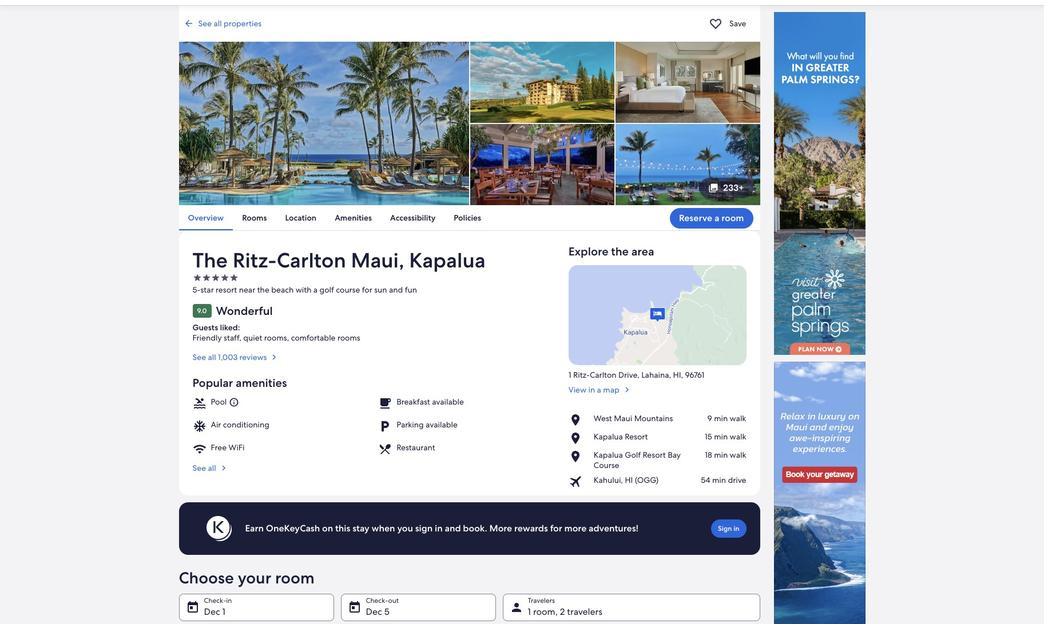Task type: vqa. For each thing, say whether or not it's contained in the screenshot.
233+
yes



Task type: describe. For each thing, give the bounding box(es) containing it.
rooms,
[[264, 333, 289, 343]]

walk for 9 min walk
[[730, 414, 747, 424]]

theme default image
[[229, 398, 239, 408]]

popular amenities
[[193, 376, 287, 391]]

explore the area
[[569, 244, 654, 259]]

property grounds image
[[470, 42, 615, 123]]

min for 9
[[714, 414, 728, 424]]

west maui mountains
[[594, 414, 673, 424]]

more
[[565, 523, 587, 535]]

beach
[[271, 285, 294, 295]]

Save property to a trip checkbox
[[707, 14, 725, 33]]

leading image
[[709, 183, 719, 193]]

reserve a room button
[[670, 208, 753, 229]]

1 horizontal spatial and
[[445, 523, 461, 535]]

view
[[569, 385, 587, 395]]

the ritz-carlton maui, kapalua
[[193, 247, 486, 274]]

kahului,
[[594, 476, 623, 486]]

see all
[[193, 463, 216, 474]]

pool
[[211, 397, 227, 407]]

when
[[372, 523, 395, 535]]

guests
[[193, 323, 218, 333]]

dec 1 button
[[179, 595, 334, 622]]

18
[[705, 450, 712, 461]]

2 xsmall image from the left
[[229, 273, 238, 283]]

2
[[560, 607, 565, 619]]

all for properties
[[214, 18, 222, 29]]

beach nearby, white sand, free beach shuttle, beach cabanas image
[[616, 124, 760, 206]]

dec 1
[[204, 607, 226, 619]]

save
[[730, 18, 747, 29]]

available for breakfast available
[[432, 397, 464, 407]]

reserve a room
[[679, 212, 744, 224]]

0 vertical spatial and
[[389, 285, 403, 295]]

this
[[335, 523, 350, 535]]

min for 18
[[714, 450, 728, 461]]

policies link
[[445, 206, 491, 231]]

liked:
[[220, 323, 240, 333]]

location link
[[276, 206, 326, 231]]

rooms
[[338, 333, 360, 343]]

earn onekeycash on this stay when you sign in and book. more rewards for more adventures!
[[245, 523, 639, 535]]

you
[[397, 523, 413, 535]]

lahaina,
[[642, 370, 671, 380]]

1 ritz-carlton drive, lahaina, hi, 96761
[[569, 370, 705, 380]]

air
[[211, 420, 221, 430]]

15
[[705, 432, 712, 442]]

medium image for see all 1,003 reviews button
[[269, 352, 280, 363]]

popular
[[193, 376, 233, 391]]

sun
[[374, 285, 387, 295]]

resort inside kapalua golf resort bay course
[[643, 450, 666, 461]]

a inside view in a map button
[[597, 385, 601, 395]]

233+ button
[[699, 178, 753, 199]]

walk for 15 min walk
[[730, 432, 747, 442]]

course
[[336, 285, 360, 295]]

available for parking available
[[426, 420, 458, 430]]

policies
[[454, 213, 481, 223]]

earn
[[245, 523, 264, 535]]

golf
[[625, 450, 641, 461]]

quiet
[[243, 333, 262, 343]]

resort
[[216, 285, 237, 295]]

accessibility link
[[381, 206, 445, 231]]

rewards
[[515, 523, 548, 535]]

breakfast
[[397, 397, 430, 407]]

0 horizontal spatial a
[[314, 285, 318, 295]]

comfortable
[[291, 333, 336, 343]]

1 horizontal spatial for
[[550, 523, 562, 535]]

the
[[193, 247, 228, 274]]

choose your room
[[179, 568, 315, 589]]

reviews
[[240, 352, 267, 363]]

3 xsmall image from the left
[[220, 273, 229, 283]]

overview
[[188, 213, 224, 223]]

9
[[708, 414, 712, 424]]

area
[[632, 244, 654, 259]]

1 inside dec 1 button
[[222, 607, 226, 619]]

pool button
[[211, 397, 239, 409]]

drive,
[[619, 370, 640, 380]]

see all 1,003 reviews
[[193, 352, 267, 363]]

15 min walk
[[705, 432, 747, 442]]

drive
[[728, 476, 747, 486]]

kapalua resort
[[594, 432, 648, 442]]

in for view
[[589, 385, 595, 395]]

overview link
[[179, 206, 233, 231]]

near
[[239, 285, 255, 295]]

room for reserve a room
[[722, 212, 744, 224]]

3 outdoor pools, cabanas (surcharge), sun loungers image
[[179, 42, 469, 206]]

see for see all
[[193, 463, 206, 474]]

rooms
[[242, 213, 267, 223]]

amenities
[[335, 213, 372, 223]]

see for see all 1,003 reviews
[[193, 352, 206, 363]]

parking available
[[397, 420, 458, 430]]

on
[[322, 523, 333, 535]]

0 horizontal spatial in
[[435, 523, 443, 535]]

map
[[603, 385, 620, 395]]

sign in
[[718, 525, 740, 534]]

1 horizontal spatial the
[[611, 244, 629, 259]]

choose
[[179, 568, 234, 589]]

air conditioning
[[211, 420, 269, 430]]

kapalua for kapalua resort
[[594, 432, 623, 442]]

2 xsmall image from the left
[[202, 273, 211, 283]]



Task type: locate. For each thing, give the bounding box(es) containing it.
(ogg)
[[635, 476, 659, 486]]

the
[[611, 244, 629, 259], [257, 285, 269, 295]]

2 vertical spatial popular location image
[[569, 450, 589, 464]]

dec for dec 1
[[204, 607, 220, 619]]

medium image down 'rooms,'
[[269, 352, 280, 363]]

a right reserve
[[715, 212, 720, 224]]

map image
[[569, 266, 747, 366]]

1 down choose
[[222, 607, 226, 619]]

1 vertical spatial kapalua
[[594, 432, 623, 442]]

2 vertical spatial all
[[208, 463, 216, 474]]

conditioning
[[223, 420, 269, 430]]

walk for 18 min walk
[[730, 450, 747, 461]]

ritz- up the view at the bottom of the page
[[574, 370, 590, 380]]

0 vertical spatial all
[[214, 18, 222, 29]]

0 horizontal spatial carlton
[[277, 247, 346, 274]]

1 dec from the left
[[204, 607, 220, 619]]

the right near
[[257, 285, 269, 295]]

list containing west maui mountains
[[569, 414, 747, 489]]

ritz- for 1
[[574, 370, 590, 380]]

maui,
[[351, 247, 404, 274]]

golf
[[320, 285, 334, 295]]

0 vertical spatial for
[[362, 285, 372, 295]]

onekeycash
[[266, 523, 320, 535]]

min right 9
[[714, 414, 728, 424]]

room for choose your room
[[275, 568, 315, 589]]

1 vertical spatial resort
[[643, 450, 666, 461]]

xsmall image up resort
[[229, 273, 238, 283]]

sign
[[415, 523, 433, 535]]

2 walk from the top
[[730, 432, 747, 442]]

2 vertical spatial see
[[193, 463, 206, 474]]

0 horizontal spatial the
[[257, 285, 269, 295]]

in for sign
[[734, 525, 740, 534]]

book.
[[463, 523, 487, 535]]

1 horizontal spatial 1
[[528, 607, 531, 619]]

for left the more
[[550, 523, 562, 535]]

wonderful element
[[216, 304, 273, 319]]

rooms link
[[233, 206, 276, 231]]

dec 5 button
[[341, 595, 496, 622]]

dec 5
[[366, 607, 390, 619]]

star
[[201, 285, 214, 295]]

2 vertical spatial a
[[597, 385, 601, 395]]

and left fun
[[389, 285, 403, 295]]

0 horizontal spatial for
[[362, 285, 372, 295]]

2 vertical spatial walk
[[730, 450, 747, 461]]

1 vertical spatial ritz-
[[574, 370, 590, 380]]

min right 18
[[714, 450, 728, 461]]

kapalua down the kapalua resort
[[594, 450, 623, 461]]

233+
[[723, 182, 744, 194]]

free
[[211, 443, 227, 453]]

0 vertical spatial popular location image
[[569, 414, 589, 427]]

popular location image for kapalua golf resort bay course
[[569, 450, 589, 464]]

reserve
[[679, 212, 713, 224]]

medium image right see all
[[218, 463, 229, 474]]

kapalua inside kapalua golf resort bay course
[[594, 450, 623, 461]]

0 vertical spatial ritz-
[[233, 247, 277, 274]]

carlton for drive,
[[590, 370, 617, 380]]

view in a map
[[569, 385, 620, 395]]

min for 15
[[714, 432, 728, 442]]

room right your
[[275, 568, 315, 589]]

1 vertical spatial a
[[314, 285, 318, 295]]

1 for 1 ritz-carlton drive, lahaina, hi, 96761
[[569, 370, 572, 380]]

xsmall image
[[193, 273, 202, 283], [202, 273, 211, 283], [220, 273, 229, 283]]

kahului, hi (ogg)
[[594, 476, 659, 486]]

friendly
[[193, 333, 222, 343]]

dec down choose
[[204, 607, 220, 619]]

xsmall image up resort
[[220, 273, 229, 283]]

0 horizontal spatial dec
[[204, 607, 220, 619]]

explore
[[569, 244, 609, 259]]

18 min walk
[[705, 450, 747, 461]]

0 vertical spatial see
[[198, 18, 212, 29]]

1 popular location image from the top
[[569, 414, 589, 427]]

2 popular location image from the top
[[569, 432, 589, 446]]

1 vertical spatial all
[[208, 352, 216, 363]]

xsmall image
[[211, 273, 220, 283], [229, 273, 238, 283]]

and
[[389, 285, 403, 295], [445, 523, 461, 535]]

min
[[714, 414, 728, 424], [714, 432, 728, 442], [714, 450, 728, 461], [713, 476, 726, 486]]

list
[[179, 206, 760, 231], [569, 414, 747, 489]]

and left book.
[[445, 523, 461, 535]]

0 horizontal spatial medium image
[[218, 463, 229, 474]]

medium image
[[622, 385, 632, 395]]

3 popular location image from the top
[[569, 450, 589, 464]]

1 xsmall image from the left
[[193, 273, 202, 283]]

1 vertical spatial popular location image
[[569, 432, 589, 446]]

view in a map button
[[569, 380, 747, 395]]

properties
[[224, 18, 262, 29]]

medium image
[[269, 352, 280, 363], [218, 463, 229, 474]]

carlton for maui,
[[277, 247, 346, 274]]

adventures!
[[589, 523, 639, 535]]

all down free
[[208, 463, 216, 474]]

in
[[589, 385, 595, 395], [435, 523, 443, 535], [734, 525, 740, 534]]

popular location image for kapalua resort
[[569, 432, 589, 446]]

see for see all properties
[[198, 18, 212, 29]]

airport image
[[569, 476, 589, 489]]

hi,
[[673, 370, 683, 380]]

1 horizontal spatial carlton
[[590, 370, 617, 380]]

1 horizontal spatial in
[[589, 385, 595, 395]]

1 horizontal spatial a
[[597, 385, 601, 395]]

1 horizontal spatial dec
[[366, 607, 382, 619]]

accessibility
[[390, 213, 436, 223]]

popular location image up airport image
[[569, 450, 589, 464]]

1 horizontal spatial medium image
[[269, 352, 280, 363]]

0 vertical spatial medium image
[[269, 352, 280, 363]]

popular location image left the kapalua resort
[[569, 432, 589, 446]]

available down breakfast available
[[426, 420, 458, 430]]

medium image inside see all 1,003 reviews button
[[269, 352, 280, 363]]

0 horizontal spatial ritz-
[[233, 247, 277, 274]]

1 vertical spatial and
[[445, 523, 461, 535]]

for left sun
[[362, 285, 372, 295]]

0 horizontal spatial 1
[[222, 607, 226, 619]]

2 vertical spatial kapalua
[[594, 450, 623, 461]]

1 horizontal spatial ritz-
[[574, 370, 590, 380]]

1 vertical spatial see
[[193, 352, 206, 363]]

all left 1,003
[[208, 352, 216, 363]]

54
[[701, 476, 711, 486]]

room down 233+
[[722, 212, 744, 224]]

5
[[384, 607, 390, 619]]

amenities link
[[326, 206, 381, 231]]

min for 54
[[713, 476, 726, 486]]

staff,
[[224, 333, 241, 343]]

1 inside 1 room, 2 travelers button
[[528, 607, 531, 619]]

54 min drive
[[701, 476, 747, 486]]

kapalua up fun
[[409, 247, 486, 274]]

all left properties
[[214, 18, 222, 29]]

2 horizontal spatial 1
[[569, 370, 572, 380]]

popular location image for west maui mountains
[[569, 414, 589, 427]]

0 horizontal spatial and
[[389, 285, 403, 295]]

dec inside button
[[366, 607, 382, 619]]

dec for dec 5
[[366, 607, 382, 619]]

in inside button
[[589, 385, 595, 395]]

1 vertical spatial room
[[275, 568, 315, 589]]

list containing overview
[[179, 206, 760, 231]]

more
[[490, 523, 512, 535]]

wifi
[[229, 443, 245, 453]]

sign
[[718, 525, 732, 534]]

1 vertical spatial medium image
[[218, 463, 229, 474]]

1 vertical spatial list
[[569, 414, 747, 489]]

0 vertical spatial available
[[432, 397, 464, 407]]

1 vertical spatial carlton
[[590, 370, 617, 380]]

carlton
[[277, 247, 346, 274], [590, 370, 617, 380]]

2 dec from the left
[[366, 607, 382, 619]]

a left "golf"
[[314, 285, 318, 295]]

walk down 15 min walk
[[730, 450, 747, 461]]

0 vertical spatial list
[[179, 206, 760, 231]]

0 horizontal spatial xsmall image
[[211, 273, 220, 283]]

course
[[594, 461, 620, 471]]

resort down west maui mountains
[[625, 432, 648, 442]]

0 vertical spatial room
[[722, 212, 744, 224]]

popular location image left west
[[569, 414, 589, 427]]

0 vertical spatial kapalua
[[409, 247, 486, 274]]

0 vertical spatial walk
[[730, 414, 747, 424]]

see
[[198, 18, 212, 29], [193, 352, 206, 363], [193, 463, 206, 474]]

ritz- up near
[[233, 247, 277, 274]]

see all properties link
[[183, 18, 702, 29]]

all inside see all button
[[208, 463, 216, 474]]

dec left 5
[[366, 607, 382, 619]]

presidential suite, 1 bedroom, non smoking (ritz carlton suite) | egyptian cotton sheets, premium bedding, down comforters, pillowtop beds image
[[616, 42, 760, 123]]

0 vertical spatial carlton
[[277, 247, 346, 274]]

1,003
[[218, 352, 238, 363]]

min right 54
[[713, 476, 726, 486]]

0 vertical spatial resort
[[625, 432, 648, 442]]

5-star resort near the beach with a golf course for sun and fun
[[193, 285, 417, 295]]

medium image for see all button
[[218, 463, 229, 474]]

mountains
[[635, 414, 673, 424]]

3 walk from the top
[[730, 450, 747, 461]]

amenities
[[236, 376, 287, 391]]

1 vertical spatial available
[[426, 420, 458, 430]]

5-
[[193, 285, 201, 295]]

xsmall image up star
[[202, 273, 211, 283]]

free wifi
[[211, 443, 245, 453]]

0 horizontal spatial room
[[275, 568, 315, 589]]

kapalua down west
[[594, 432, 623, 442]]

96761
[[685, 370, 705, 380]]

travelers
[[567, 607, 603, 619]]

stay
[[353, 523, 370, 535]]

all inside see all 1,003 reviews button
[[208, 352, 216, 363]]

room
[[722, 212, 744, 224], [275, 568, 315, 589]]

min right 15
[[714, 432, 728, 442]]

carlton up map
[[590, 370, 617, 380]]

1 left room,
[[528, 607, 531, 619]]

medium image inside see all button
[[218, 463, 229, 474]]

xsmall image up 5-
[[193, 273, 202, 283]]

the left area
[[611, 244, 629, 259]]

1 vertical spatial walk
[[730, 432, 747, 442]]

kapalua for kapalua golf resort bay course
[[594, 450, 623, 461]]

dec
[[204, 607, 220, 619], [366, 607, 382, 619]]

2 horizontal spatial a
[[715, 212, 720, 224]]

restaurant
[[397, 443, 435, 453]]

6 restaurants, breakfast, lunch, dinner served; seafood image
[[470, 124, 615, 206]]

1 vertical spatial for
[[550, 523, 562, 535]]

resort left bay
[[643, 450, 666, 461]]

bay
[[668, 450, 681, 461]]

a inside reserve a room button
[[715, 212, 720, 224]]

1 for 1 room, 2 travelers
[[528, 607, 531, 619]]

room inside reserve a room button
[[722, 212, 744, 224]]

kapalua golf resort bay course
[[594, 450, 681, 471]]

walk down 9 min walk
[[730, 432, 747, 442]]

0 vertical spatial a
[[715, 212, 720, 224]]

fun
[[405, 285, 417, 295]]

guests liked: friendly staff, quiet rooms, comfortable rooms
[[193, 323, 360, 343]]

walk up 15 min walk
[[730, 414, 747, 424]]

breakfast available
[[397, 397, 464, 407]]

available up parking available
[[432, 397, 464, 407]]

1 room, 2 travelers
[[528, 607, 603, 619]]

all for 1,003
[[208, 352, 216, 363]]

parking
[[397, 420, 424, 430]]

a left map
[[597, 385, 601, 395]]

1 room, 2 travelers button
[[503, 595, 760, 622]]

popular location image
[[569, 414, 589, 427], [569, 432, 589, 446], [569, 450, 589, 464]]

ritz- for the
[[233, 247, 277, 274]]

1 up the view at the bottom of the page
[[569, 370, 572, 380]]

1 xsmall image from the left
[[211, 273, 220, 283]]

carlton up 5-star resort near the beach with a golf course for sun and fun
[[277, 247, 346, 274]]

west
[[594, 414, 612, 424]]

0 vertical spatial the
[[611, 244, 629, 259]]

location
[[285, 213, 317, 223]]

xsmall image up star
[[211, 273, 220, 283]]

see all button
[[193, 457, 555, 474]]

resort
[[625, 432, 648, 442], [643, 450, 666, 461]]

1 walk from the top
[[730, 414, 747, 424]]

9.0
[[197, 307, 207, 316]]

see all properties
[[198, 18, 262, 29]]

9 min walk
[[708, 414, 747, 424]]

your
[[238, 568, 271, 589]]

ritz-
[[233, 247, 277, 274], [574, 370, 590, 380]]

dec inside button
[[204, 607, 220, 619]]

1 vertical spatial the
[[257, 285, 269, 295]]

directional image
[[183, 18, 194, 29]]

1 horizontal spatial xsmall image
[[229, 273, 238, 283]]

1 horizontal spatial room
[[722, 212, 744, 224]]

2 horizontal spatial in
[[734, 525, 740, 534]]



